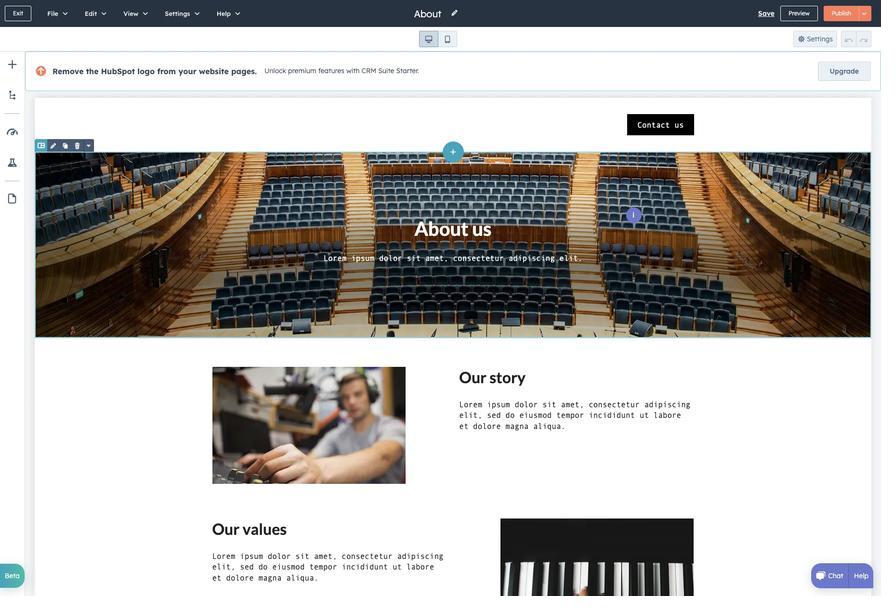 Task type: vqa. For each thing, say whether or not it's contained in the screenshot.
Remove
yes



Task type: describe. For each thing, give the bounding box(es) containing it.
logo
[[137, 66, 155, 76]]

upgrade link
[[818, 62, 871, 81]]

remove the hubspot logo from your website pages.
[[53, 66, 257, 76]]

1 vertical spatial settings button
[[793, 31, 837, 47]]

from
[[157, 66, 176, 76]]

edit
[[85, 10, 97, 17]]

publish group
[[824, 6, 871, 21]]

chat
[[828, 572, 843, 580]]

suite
[[378, 67, 394, 75]]

view button
[[113, 0, 155, 27]]

file
[[47, 10, 58, 17]]

save button
[[758, 8, 775, 19]]

view
[[123, 10, 138, 17]]

premium
[[288, 67, 316, 75]]

2 group from the left
[[841, 31, 871, 47]]

starter.
[[396, 67, 419, 75]]

1 group from the left
[[419, 31, 457, 47]]

your
[[178, 66, 197, 76]]



Task type: locate. For each thing, give the bounding box(es) containing it.
save
[[758, 9, 775, 18]]

with
[[346, 67, 360, 75]]

1 horizontal spatial help
[[854, 572, 869, 580]]

0 vertical spatial help
[[217, 10, 231, 17]]

settings button
[[155, 0, 206, 27], [793, 31, 837, 47]]

upgrade
[[830, 67, 859, 76]]

beta button
[[0, 564, 25, 588]]

0 vertical spatial settings
[[165, 10, 190, 17]]

0 horizontal spatial group
[[419, 31, 457, 47]]

unlock premium features with crm suite starter.
[[265, 67, 419, 75]]

settings
[[165, 10, 190, 17], [807, 35, 833, 43]]

1 vertical spatial help
[[854, 572, 869, 580]]

0 horizontal spatial settings button
[[155, 0, 206, 27]]

0 horizontal spatial settings
[[165, 10, 190, 17]]

1 vertical spatial settings
[[807, 35, 833, 43]]

0 horizontal spatial help
[[217, 10, 231, 17]]

website
[[199, 66, 229, 76]]

1 horizontal spatial group
[[841, 31, 871, 47]]

features
[[318, 67, 344, 75]]

file button
[[37, 0, 75, 27]]

group down publish 'group'
[[841, 31, 871, 47]]

group up 'starter.'
[[419, 31, 457, 47]]

1 horizontal spatial settings button
[[793, 31, 837, 47]]

help inside help button
[[217, 10, 231, 17]]

group
[[419, 31, 457, 47], [841, 31, 871, 47]]

publish button
[[824, 6, 859, 21]]

pages.
[[231, 66, 257, 76]]

hubspot
[[101, 66, 135, 76]]

edit button
[[75, 0, 113, 27]]

1 horizontal spatial settings
[[807, 35, 833, 43]]

exit
[[13, 10, 23, 17]]

settings down preview button on the top right
[[807, 35, 833, 43]]

the
[[86, 66, 99, 76]]

publish
[[832, 10, 851, 17]]

remove
[[53, 66, 84, 76]]

preview
[[789, 10, 810, 17]]

exit link
[[5, 6, 31, 21]]

crm
[[362, 67, 376, 75]]

beta
[[5, 572, 20, 580]]

preview button
[[780, 6, 818, 21]]

settings right view button
[[165, 10, 190, 17]]

help button
[[206, 0, 247, 27]]

help
[[217, 10, 231, 17], [854, 572, 869, 580]]

unlock
[[265, 67, 286, 75]]

0 vertical spatial settings button
[[155, 0, 206, 27]]

None field
[[413, 7, 445, 20]]



